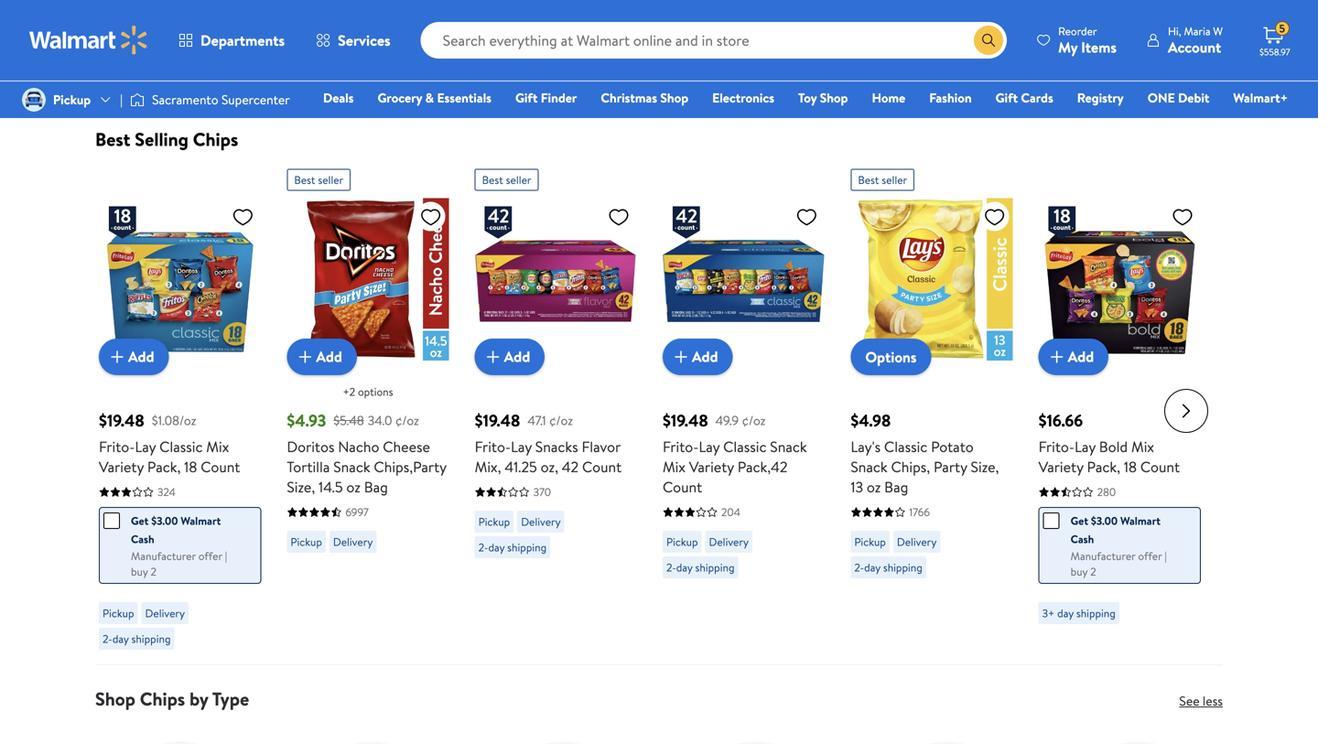 Task type: vqa. For each thing, say whether or not it's contained in the screenshot.
leftmost Cash
yes



Task type: locate. For each thing, give the bounding box(es) containing it.
chips left by
[[140, 686, 185, 712]]

5
[[1280, 21, 1286, 36]]

4 lay from the left
[[1075, 437, 1096, 457]]

best down deals "link"
[[294, 172, 316, 188]]

1 horizontal spatial gift
[[996, 89, 1019, 107]]

delivery for $4.98 lay's classic potato snack chips, party size, 13 oz bag
[[898, 534, 937, 550]]

nacho
[[338, 437, 380, 457]]

0 vertical spatial chips
[[193, 126, 238, 152]]

add to cart image
[[294, 346, 316, 368], [670, 346, 692, 368], [1047, 346, 1069, 368]]

2 cash from the left
[[1071, 532, 1095, 547]]

2 $3.00 from the left
[[1092, 513, 1118, 529]]

1 add to cart image from the left
[[106, 346, 128, 368]]

snack left "lay's"
[[771, 437, 808, 457]]

$4.98 lay's classic potato snack chips, party size, 13 oz bag
[[851, 409, 1000, 497]]

0 horizontal spatial snack
[[334, 457, 371, 477]]

1 horizontal spatial pack,
[[1088, 457, 1121, 477]]

more
[[519, 28, 557, 51]]

bold
[[1100, 437, 1129, 457]]

1 horizontal spatial |
[[225, 548, 227, 564]]

classic right "lay's"
[[885, 437, 928, 457]]

2 horizontal spatial variety
[[1039, 457, 1084, 477]]

2 add button from the left
[[287, 339, 357, 375]]

 image up selling
[[130, 91, 145, 109]]

4 frito- from the left
[[1039, 437, 1075, 457]]

get right get $3.00 walmart cash option
[[131, 513, 149, 529]]

registry link
[[1070, 88, 1133, 108]]

2 oz from the left
[[867, 477, 881, 497]]

1 walmart from the left
[[181, 513, 221, 529]]

offer
[[199, 548, 222, 564], [1139, 548, 1163, 564]]

1 18 from the left
[[184, 457, 197, 477]]

add button up 47.1
[[475, 339, 545, 375]]

1 vertical spatial chips
[[140, 686, 185, 712]]

one debit link
[[1140, 88, 1219, 108]]

1 horizontal spatial 2
[[1091, 564, 1097, 580]]

count inside the $19.48 $1.08/oz frito-lay classic mix variety pack, 18 count
[[201, 457, 240, 477]]

manufacturer down 324
[[131, 548, 196, 564]]

1 offer from the left
[[199, 548, 222, 564]]

shop up christmas shop
[[623, 65, 659, 88]]

essentials
[[437, 89, 492, 107]]

offer for get $3.00 walmart cash checkbox at the bottom of page
[[1139, 548, 1163, 564]]

3 classic from the left
[[885, 437, 928, 457]]

3 lay from the left
[[699, 437, 720, 457]]

49.9
[[716, 412, 739, 430]]

best seller
[[294, 172, 344, 188], [482, 172, 532, 188], [859, 172, 908, 188]]

0 horizontal spatial cash
[[131, 532, 154, 547]]

+2
[[343, 384, 355, 400]]

frito-lay classic snack mix variety pack,42 count image
[[663, 198, 826, 361]]

2 horizontal spatial seller
[[882, 172, 908, 188]]

add button
[[99, 339, 169, 375], [287, 339, 357, 375], [475, 339, 545, 375], [663, 339, 733, 375], [1039, 339, 1109, 375]]

grocery & essentials link
[[370, 88, 500, 108]]

0 horizontal spatial $3.00
[[151, 513, 178, 529]]

¢/oz inside $19.48 49.9 ¢/oz frito-lay classic snack mix variety pack,42 count
[[742, 412, 766, 430]]

pack,42
[[738, 457, 788, 477]]

get $3.00 walmart cash walmart plus, element down 324
[[104, 512, 246, 548]]

$19.48 left $1.08/oz
[[99, 409, 144, 432]]

add for frito-lay classic mix variety pack, 18 count
[[128, 347, 154, 367]]

day for $4.98 lay's classic potato snack chips, party size, 13 oz bag
[[865, 560, 881, 575]]

manufacturer
[[131, 548, 196, 564], [1071, 548, 1136, 564]]

fashion
[[930, 89, 972, 107]]

add to favorites list, frito-lay bold mix variety pack, 18 count image
[[1172, 206, 1194, 228]]

classic down 49.9
[[724, 437, 767, 457]]

delivery down 204 at bottom right
[[709, 534, 749, 550]]

2
[[151, 564, 157, 580], [1091, 564, 1097, 580]]

2 buy from the left
[[1071, 564, 1088, 580]]

0 horizontal spatial 2
[[151, 564, 157, 580]]

0 horizontal spatial add to cart image
[[106, 346, 128, 368]]

day for $19.48 47.1 ¢/oz frito-lay snacks flavor mix, 41.25 oz, 42 count
[[489, 540, 505, 555]]

1 horizontal spatial 18
[[1125, 457, 1138, 477]]

walmart down the $19.48 $1.08/oz frito-lay classic mix variety pack, 18 count
[[181, 513, 221, 529]]

0 horizontal spatial mix
[[206, 437, 229, 457]]

1 manufacturer offer | buy 2 from the left
[[131, 548, 227, 580]]

1 horizontal spatial bag
[[885, 477, 909, 497]]

| for get $3.00 walmart cash checkbox at the bottom of page
[[1165, 548, 1168, 564]]

¢/oz for mix
[[742, 412, 766, 430]]

5 add button from the left
[[1039, 339, 1109, 375]]

count inside $19.48 47.1 ¢/oz frito-lay snacks flavor mix, 41.25 oz, 42 count
[[583, 457, 622, 477]]

3 variety from the left
[[1039, 457, 1084, 477]]

Get $3.00 Walmart Cash checkbox
[[1044, 513, 1060, 529]]

seller down home
[[882, 172, 908, 188]]

snack left chips,
[[851, 457, 888, 477]]

2 gift from the left
[[996, 89, 1019, 107]]

0 horizontal spatial get $3.00 walmart cash walmart plus, element
[[104, 512, 246, 548]]

add to cart image for the "frito-lay snacks flavor mix, 41.25 oz, 42 count" image in the top left of the page
[[482, 346, 504, 368]]

2 $19.48 from the left
[[475, 409, 521, 432]]

add up 49.9
[[692, 347, 719, 367]]

maria
[[1185, 23, 1211, 39]]

¢/oz inside $4.93 $5.48 34.0 ¢/oz doritos nacho cheese tortilla snack chips,party size, 14.5 oz bag
[[396, 412, 419, 430]]

5 product group from the left
[[851, 162, 1014, 657]]

324
[[158, 484, 176, 500]]

2 variety from the left
[[690, 457, 734, 477]]

lay
[[135, 437, 156, 457], [511, 437, 532, 457], [699, 437, 720, 457], [1075, 437, 1096, 457]]

0 horizontal spatial 18
[[184, 457, 197, 477]]

0 horizontal spatial best seller
[[294, 172, 344, 188]]

3 frito- from the left
[[663, 437, 699, 457]]

add to favorites list, frito-lay snacks flavor mix, 41.25 oz, 42 count image
[[608, 206, 630, 228]]

lay down 49.9
[[699, 437, 720, 457]]

size, inside $4.98 lay's classic potato snack chips, party size, 13 oz bag
[[971, 457, 1000, 477]]

bag up 6997
[[364, 477, 388, 497]]

get $3.00 walmart cash
[[131, 513, 221, 547], [1071, 513, 1161, 547]]

2 horizontal spatial mix
[[1132, 437, 1155, 457]]

1 horizontal spatial mix
[[663, 457, 686, 477]]

add up 47.1
[[504, 347, 531, 367]]

1 horizontal spatial oz
[[867, 477, 881, 497]]

4 add button from the left
[[663, 339, 733, 375]]

3 add to cart image from the left
[[1047, 346, 1069, 368]]

0 horizontal spatial bag
[[364, 477, 388, 497]]

1 lay from the left
[[135, 437, 156, 457]]

1 horizontal spatial chips
[[193, 126, 238, 152]]

variety down 49.9
[[690, 457, 734, 477]]

$19.48 49.9 ¢/oz frito-lay classic snack mix variety pack,42 count
[[663, 409, 808, 497]]

frito-lay bold mix variety pack, 18 count image
[[1039, 198, 1202, 361]]

1 horizontal spatial walmart
[[1121, 513, 1161, 529]]

0 horizontal spatial seller
[[318, 172, 344, 188]]

¢/oz up cheese
[[396, 412, 419, 430]]

frito-
[[99, 437, 135, 457], [475, 437, 511, 457], [663, 437, 699, 457], [1039, 437, 1075, 457]]

0 horizontal spatial $19.48
[[99, 409, 144, 432]]

count right bold
[[1141, 457, 1181, 477]]

frito- up get $3.00 walmart cash option
[[99, 437, 135, 457]]

1 horizontal spatial $3.00
[[1092, 513, 1118, 529]]

add to cart image for frito-lay classic snack mix variety pack,42 count
[[670, 346, 692, 368]]

2 get $3.00 walmart cash from the left
[[1071, 513, 1161, 547]]

shipping down 370
[[508, 540, 547, 555]]

0 horizontal spatial get
[[131, 513, 149, 529]]

2 horizontal spatial best seller
[[859, 172, 908, 188]]

0 horizontal spatial manufacturer
[[131, 548, 196, 564]]

1 variety from the left
[[99, 457, 144, 477]]

1 horizontal spatial add to cart image
[[670, 346, 692, 368]]

¢/oz right 47.1
[[550, 412, 573, 430]]

shipping
[[508, 540, 547, 555], [696, 560, 735, 575], [884, 560, 923, 575], [1077, 606, 1116, 621], [131, 631, 171, 647]]

count left 'tortilla'
[[201, 457, 240, 477]]

0 horizontal spatial variety
[[99, 457, 144, 477]]

get $3.00 walmart cash walmart plus, element down 280
[[1044, 512, 1186, 548]]

reorder my items
[[1059, 23, 1117, 57]]

lay left bold
[[1075, 437, 1096, 457]]

1 classic from the left
[[159, 437, 203, 457]]

bag inside $4.93 $5.48 34.0 ¢/oz doritos nacho cheese tortilla snack chips,party size, 14.5 oz bag
[[364, 477, 388, 497]]

seller down deals
[[318, 172, 344, 188]]

1 horizontal spatial  image
[[130, 91, 145, 109]]

2- for $4.98 lay's classic potato snack chips, party size, 13 oz bag
[[855, 560, 865, 575]]

1 horizontal spatial get $3.00 walmart cash
[[1071, 513, 1161, 547]]

2 ¢/oz from the left
[[550, 412, 573, 430]]

0 horizontal spatial get $3.00 walmart cash
[[131, 513, 221, 547]]

1 horizontal spatial get
[[1071, 513, 1089, 529]]

2 lay from the left
[[511, 437, 532, 457]]

2 horizontal spatial classic
[[885, 437, 928, 457]]

42
[[562, 457, 579, 477]]

variety inside $19.48 49.9 ¢/oz frito-lay classic snack mix variety pack,42 count
[[690, 457, 734, 477]]

walmart down bold
[[1121, 513, 1161, 529]]

pack, up 324
[[147, 457, 181, 477]]

frito- inside $16.66 frito-lay bold mix variety pack, 18 count
[[1039, 437, 1075, 457]]

add button up $16.66
[[1039, 339, 1109, 375]]

2 walmart from the left
[[1121, 513, 1161, 529]]

1 add from the left
[[128, 347, 154, 367]]

cash for get $3.00 walmart cash option
[[131, 532, 154, 547]]

2 pack, from the left
[[1088, 457, 1121, 477]]

size, left 14.5
[[287, 477, 315, 497]]

oz right 14.5
[[347, 477, 361, 497]]

1 horizontal spatial classic
[[724, 437, 767, 457]]

frito- down $16.66
[[1039, 437, 1075, 457]]

pack, up 280
[[1088, 457, 1121, 477]]

product group containing $4.98
[[851, 162, 1014, 657]]

snack right 'tortilla'
[[334, 457, 371, 477]]

bag right 13
[[885, 477, 909, 497]]

one
[[1148, 89, 1176, 107]]

get $3.00 walmart cash walmart plus, element
[[104, 512, 246, 548], [1044, 512, 1186, 548]]

size, inside $4.93 $5.48 34.0 ¢/oz doritos nacho cheese tortilla snack chips,party size, 14.5 oz bag
[[287, 477, 315, 497]]

shop now
[[623, 65, 696, 88]]

2-day shipping down 370
[[479, 540, 547, 555]]

$19.48 inside the $19.48 $1.08/oz frito-lay classic mix variety pack, 18 count
[[99, 409, 144, 432]]

0 horizontal spatial manufacturer offer | buy 2
[[131, 548, 227, 580]]

 image down "walmart" image
[[22, 88, 46, 112]]

&
[[426, 89, 434, 107]]

seller down gift finder
[[506, 172, 532, 188]]

$19.48 for pack,
[[99, 409, 144, 432]]

size, right party
[[971, 457, 1000, 477]]

add to cart image
[[106, 346, 128, 368], [482, 346, 504, 368]]

2 best seller from the left
[[482, 172, 532, 188]]

delivery for $19.48 $1.08/oz frito-lay classic mix variety pack, 18 count
[[145, 606, 185, 621]]

frito- inside $19.48 49.9 ¢/oz frito-lay classic snack mix variety pack,42 count
[[663, 437, 699, 457]]

frito- inside the $19.48 $1.08/oz frito-lay classic mix variety pack, 18 count
[[99, 437, 135, 457]]

0 horizontal spatial classic
[[159, 437, 203, 457]]

buy for get $3.00 walmart cash option
[[131, 564, 148, 580]]

shop chips by type
[[95, 686, 249, 712]]

best down essentials
[[482, 172, 504, 188]]

mix
[[206, 437, 229, 457], [1132, 437, 1155, 457], [663, 457, 686, 477]]

1 $3.00 from the left
[[151, 513, 178, 529]]

manufacturer offer | buy 2 for 2nd get $3.00 walmart cash walmart plus, element from right
[[131, 548, 227, 580]]

$19.48 left 49.9
[[663, 409, 709, 432]]

bag
[[364, 477, 388, 497], [885, 477, 909, 497]]

2 offer from the left
[[1139, 548, 1163, 564]]

add button up 49.9
[[663, 339, 733, 375]]

1 bag from the left
[[364, 477, 388, 497]]

snacks
[[536, 437, 579, 457]]

oz inside $4.98 lay's classic potato snack chips, party size, 13 oz bag
[[867, 477, 881, 497]]

manufacturer up 3+ day shipping
[[1071, 548, 1136, 564]]

2 get from the left
[[1071, 513, 1089, 529]]

online
[[757, 28, 800, 51]]

shop right toy
[[820, 89, 849, 107]]

2-day shipping
[[479, 540, 547, 555], [667, 560, 735, 575], [855, 560, 923, 575], [103, 631, 171, 647]]

1 get from the left
[[131, 513, 149, 529]]

2 add to cart image from the left
[[670, 346, 692, 368]]

1 horizontal spatial manufacturer offer | buy 2
[[1071, 548, 1168, 580]]

1 manufacturer from the left
[[131, 548, 196, 564]]

best seller down gift finder
[[482, 172, 532, 188]]

toy
[[799, 89, 817, 107]]

variety up get $3.00 walmart cash option
[[99, 457, 144, 477]]

best down home
[[859, 172, 880, 188]]

frito- right flavor
[[663, 437, 699, 457]]

1 oz from the left
[[347, 477, 361, 497]]

2 manufacturer offer | buy 2 from the left
[[1071, 548, 1168, 580]]

get $3.00 walmart cash for get $3.00 walmart cash checkbox at the bottom of page
[[1071, 513, 1161, 547]]

count right 42
[[583, 457, 622, 477]]

$19.48 inside $19.48 49.9 ¢/oz frito-lay classic snack mix variety pack,42 count
[[663, 409, 709, 432]]

1 horizontal spatial snack
[[771, 437, 808, 457]]

1 cash from the left
[[131, 532, 154, 547]]

0 horizontal spatial  image
[[22, 88, 46, 112]]

add button for frito-lay classic mix variety pack, 18 count
[[99, 339, 169, 375]]

2 product group from the left
[[287, 162, 449, 657]]

2 18 from the left
[[1125, 457, 1138, 477]]

gift
[[516, 89, 538, 107], [996, 89, 1019, 107]]

$3.00
[[151, 513, 178, 529], [1092, 513, 1118, 529]]

0 horizontal spatial ¢/oz
[[396, 412, 419, 430]]

best seller down home
[[859, 172, 908, 188]]

add button up $1.08/oz
[[99, 339, 169, 375]]

4 product group from the left
[[663, 162, 826, 657]]

1 best seller from the left
[[294, 172, 344, 188]]

chips
[[193, 126, 238, 152], [140, 686, 185, 712]]

Get $3.00 Walmart Cash checkbox
[[104, 513, 120, 529]]

18 inside $16.66 frito-lay bold mix variety pack, 18 count
[[1125, 457, 1138, 477]]

1 frito- from the left
[[99, 437, 135, 457]]

3 best seller from the left
[[859, 172, 908, 188]]

3 seller from the left
[[882, 172, 908, 188]]

classic down $1.08/oz
[[159, 437, 203, 457]]

 image
[[22, 88, 46, 112], [130, 91, 145, 109]]

best
[[95, 126, 130, 152], [294, 172, 316, 188], [482, 172, 504, 188], [859, 172, 880, 188]]

add to favorites list, lay's classic potato snack chips, party size, 13 oz bag image
[[984, 206, 1006, 228]]

add button for frito-lay classic snack mix variety pack,42 count
[[663, 339, 733, 375]]

shipping down 204 at bottom right
[[696, 560, 735, 575]]

best seller for +2 options
[[294, 172, 344, 188]]

frito- left oz,
[[475, 437, 511, 457]]

1 $19.48 from the left
[[99, 409, 144, 432]]

cards
[[1022, 89, 1054, 107]]

2 bag from the left
[[885, 477, 909, 497]]

lay down 47.1
[[511, 437, 532, 457]]

$19.48 left 47.1
[[475, 409, 521, 432]]

snack inside $19.48 49.9 ¢/oz frito-lay classic snack mix variety pack,42 count
[[771, 437, 808, 457]]

lay down $1.08/oz
[[135, 437, 156, 457]]

1 horizontal spatial cash
[[1071, 532, 1095, 547]]

0 horizontal spatial pack,
[[147, 457, 181, 477]]

add button up +2
[[287, 339, 357, 375]]

mix inside $16.66 frito-lay bold mix variety pack, 18 count
[[1132, 437, 1155, 457]]

2-day shipping for $19.48 47.1 ¢/oz frito-lay snacks flavor mix, 41.25 oz, 42 count
[[479, 540, 547, 555]]

0 horizontal spatial gift
[[516, 89, 538, 107]]

¢/oz
[[396, 412, 419, 430], [550, 412, 573, 430], [742, 412, 766, 430]]

variety down $16.66
[[1039, 457, 1084, 477]]

1 ¢/oz from the left
[[396, 412, 419, 430]]

1 horizontal spatial ¢/oz
[[550, 412, 573, 430]]

count left the 'pack,42' at the right
[[663, 477, 703, 497]]

get right get $3.00 walmart cash checkbox at the bottom of page
[[1071, 513, 1089, 529]]

1 horizontal spatial best seller
[[482, 172, 532, 188]]

best selling chips
[[95, 126, 238, 152]]

store,
[[632, 28, 673, 51]]

2 horizontal spatial ¢/oz
[[742, 412, 766, 430]]

get $3.00 walmart cash down 280
[[1071, 513, 1161, 547]]

classic inside $4.98 lay's classic potato snack chips, party size, 13 oz bag
[[885, 437, 928, 457]]

classic
[[159, 437, 203, 457], [724, 437, 767, 457], [885, 437, 928, 457]]

1 horizontal spatial manufacturer
[[1071, 548, 1136, 564]]

2 horizontal spatial $19.48
[[663, 409, 709, 432]]

1 horizontal spatial offer
[[1139, 548, 1163, 564]]

1 2 from the left
[[151, 564, 157, 580]]

0 horizontal spatial walmart
[[181, 513, 221, 529]]

2 horizontal spatial add to cart image
[[1047, 346, 1069, 368]]

$19.48 inside $19.48 47.1 ¢/oz frito-lay snacks flavor mix, 41.25 oz, 42 count
[[475, 409, 521, 432]]

1 horizontal spatial seller
[[506, 172, 532, 188]]

product group containing $4.93
[[287, 162, 449, 657]]

list
[[84, 711, 1235, 745]]

cash
[[131, 532, 154, 547], [1071, 532, 1095, 547]]

add up $5.48 on the bottom of the page
[[316, 347, 342, 367]]

oz right 13
[[867, 477, 881, 497]]

3 add from the left
[[504, 347, 531, 367]]

departments button
[[163, 18, 301, 62]]

2-day shipping up shop chips by type on the left bottom of page
[[103, 631, 171, 647]]

count inside $16.66 frito-lay bold mix variety pack, 18 count
[[1141, 457, 1181, 477]]

2 manufacturer from the left
[[1071, 548, 1136, 564]]

delivery down 370
[[521, 514, 561, 530]]

$3.00 for get $3.00 walmart cash checkbox at the bottom of page
[[1092, 513, 1118, 529]]

hi,
[[1169, 23, 1182, 39]]

chips down sacramento supercenter on the top left
[[193, 126, 238, 152]]

count
[[201, 457, 240, 477], [583, 457, 622, 477], [1141, 457, 1181, 477], [663, 477, 703, 497]]

6 product group from the left
[[1039, 162, 1202, 657]]

4 add from the left
[[692, 347, 719, 367]]

best seller down deals
[[294, 172, 344, 188]]

Search search field
[[421, 22, 1008, 59]]

pack,
[[147, 457, 181, 477], [1088, 457, 1121, 477]]

$19.48 $1.08/oz frito-lay classic mix variety pack, 18 count
[[99, 409, 240, 477]]

get $3.00 walmart cash for get $3.00 walmart cash option
[[131, 513, 221, 547]]

2-day shipping down 1766
[[855, 560, 923, 575]]

1 pack, from the left
[[147, 457, 181, 477]]

gift left cards
[[996, 89, 1019, 107]]

lay inside $19.48 49.9 ¢/oz frito-lay classic snack mix variety pack,42 count
[[699, 437, 720, 457]]

$4.93
[[287, 409, 326, 432]]

1 buy from the left
[[131, 564, 148, 580]]

0 horizontal spatial size,
[[287, 477, 315, 497]]

0 horizontal spatial offer
[[199, 548, 222, 564]]

best seller for $4.98
[[859, 172, 908, 188]]

delivery down 1766
[[898, 534, 937, 550]]

1 gift from the left
[[516, 89, 538, 107]]

shipping down 1766
[[884, 560, 923, 575]]

best for product group containing $4.93
[[294, 172, 316, 188]]

¢/oz right 49.9
[[742, 412, 766, 430]]

1 get $3.00 walmart cash from the left
[[131, 513, 221, 547]]

selling
[[135, 126, 189, 152]]

add up $1.08/oz
[[128, 347, 154, 367]]

buy
[[131, 564, 148, 580], [1071, 564, 1088, 580]]

1 horizontal spatial $19.48
[[475, 409, 521, 432]]

toy shop
[[799, 89, 849, 107]]

shipping up shop chips by type on the left bottom of page
[[131, 631, 171, 647]]

1 horizontal spatial add to cart image
[[482, 346, 504, 368]]

1 horizontal spatial buy
[[1071, 564, 1088, 580]]

2 horizontal spatial snack
[[851, 457, 888, 477]]

280
[[1098, 484, 1117, 500]]

 image for sacramento supercenter
[[130, 91, 145, 109]]

2 classic from the left
[[724, 437, 767, 457]]

2 frito- from the left
[[475, 437, 511, 457]]

christmas
[[601, 89, 658, 107]]

add to cart image for $16.66
[[1047, 346, 1069, 368]]

$19.48 for mix
[[663, 409, 709, 432]]

3 $19.48 from the left
[[663, 409, 709, 432]]

options
[[866, 347, 917, 367]]

3 product group from the left
[[475, 162, 638, 657]]

$19.48 for mix,
[[475, 409, 521, 432]]

2 for get $3.00 walmart cash option
[[151, 564, 157, 580]]

manufacturer offer | buy 2
[[131, 548, 227, 580], [1071, 548, 1168, 580]]

2 2 from the left
[[1091, 564, 1097, 580]]

2 add to cart image from the left
[[482, 346, 504, 368]]

buy for get $3.00 walmart cash checkbox at the bottom of page
[[1071, 564, 1088, 580]]

manufacturer offer | buy 2 down 324
[[131, 548, 227, 580]]

lay inside $16.66 frito-lay bold mix variety pack, 18 count
[[1075, 437, 1096, 457]]

5 add from the left
[[1069, 347, 1095, 367]]

chips,party
[[374, 457, 447, 477]]

pickup
[[53, 91, 91, 108], [479, 514, 510, 530], [291, 534, 322, 550], [667, 534, 698, 550], [855, 534, 887, 550], [103, 606, 134, 621]]

product group
[[99, 162, 261, 657], [287, 162, 449, 657], [475, 162, 638, 657], [663, 162, 826, 657], [851, 162, 1014, 657], [1039, 162, 1202, 657]]

add for $16.66
[[1069, 347, 1095, 367]]

get $3.00 walmart cash down 324
[[131, 513, 221, 547]]

delivery up shop chips by type on the left bottom of page
[[145, 606, 185, 621]]

$3.00 down 324
[[151, 513, 178, 529]]

2- for $19.48 $1.08/oz frito-lay classic mix variety pack, 18 count
[[103, 631, 113, 647]]

2 horizontal spatial |
[[1165, 548, 1168, 564]]

add up $16.66
[[1069, 347, 1095, 367]]

size,
[[971, 457, 1000, 477], [287, 477, 315, 497]]

0 horizontal spatial add to cart image
[[294, 346, 316, 368]]

gift left finder
[[516, 89, 538, 107]]

manufacturer offer | buy 2 up 3+ day shipping
[[1071, 548, 1168, 580]]

1 horizontal spatial size,
[[971, 457, 1000, 477]]

$3.00 down 280
[[1092, 513, 1118, 529]]

1 horizontal spatial variety
[[690, 457, 734, 477]]

christmas shop
[[601, 89, 689, 107]]

frito- inside $19.48 47.1 ¢/oz frito-lay snacks flavor mix, 41.25 oz, 42 count
[[475, 437, 511, 457]]

0 horizontal spatial oz
[[347, 477, 361, 497]]

1 horizontal spatial get $3.00 walmart cash walmart plus, element
[[1044, 512, 1186, 548]]

3 ¢/oz from the left
[[742, 412, 766, 430]]

1 seller from the left
[[318, 172, 344, 188]]

0 horizontal spatial buy
[[131, 564, 148, 580]]

1 add button from the left
[[99, 339, 169, 375]]

¢/oz inside $19.48 47.1 ¢/oz frito-lay snacks flavor mix, 41.25 oz, 42 count
[[550, 412, 573, 430]]

gift finder link
[[507, 88, 586, 108]]



Task type: describe. For each thing, give the bounding box(es) containing it.
¢/oz for mix,
[[550, 412, 573, 430]]

services button
[[301, 18, 406, 62]]

shipping right 3+ on the bottom right
[[1077, 606, 1116, 621]]

shipping for $19.48 $1.08/oz frito-lay classic mix variety pack, 18 count
[[131, 631, 171, 647]]

lay inside $19.48 47.1 ¢/oz frito-lay snacks flavor mix, 41.25 oz, 42 count
[[511, 437, 532, 457]]

3+
[[1043, 606, 1055, 621]]

gift cards
[[996, 89, 1054, 107]]

13
[[851, 477, 864, 497]]

count inside $19.48 49.9 ¢/oz frito-lay classic snack mix variety pack,42 count
[[663, 477, 703, 497]]

2-day shipping down 204 at bottom right
[[667, 560, 735, 575]]

34.0
[[368, 412, 392, 430]]

flavor
[[582, 437, 621, 457]]

Walmart Site-Wide search field
[[421, 22, 1008, 59]]

mix,
[[475, 457, 502, 477]]

cheese
[[383, 437, 430, 457]]

supercenter
[[222, 91, 290, 108]]

lay's classic potato snack chips, party size, 13 oz bag image
[[851, 198, 1014, 361]]

one debit
[[1148, 89, 1210, 107]]

$19.48 47.1 ¢/oz frito-lay snacks flavor mix, 41.25 oz, 42 count
[[475, 409, 622, 477]]

lay inside the $19.48 $1.08/oz frito-lay classic mix variety pack, 18 count
[[135, 437, 156, 457]]

toy shop link
[[791, 88, 857, 108]]

delivery down 6997
[[333, 534, 373, 550]]

$1.08/oz
[[152, 412, 196, 430]]

best for product group containing $4.98
[[859, 172, 880, 188]]

1 add to cart image from the left
[[294, 346, 316, 368]]

2-day shipping for $19.48 $1.08/oz frito-lay classic mix variety pack, 18 count
[[103, 631, 171, 647]]

gift for gift finder
[[516, 89, 538, 107]]

best left selling
[[95, 126, 130, 152]]

grocery
[[378, 89, 422, 107]]

finder
[[541, 89, 577, 107]]

370
[[534, 484, 551, 500]]

| for get $3.00 walmart cash option
[[225, 548, 227, 564]]

41.25
[[505, 457, 537, 477]]

0 horizontal spatial chips
[[140, 686, 185, 712]]

see
[[1180, 692, 1200, 710]]

mix inside $19.48 49.9 ¢/oz frito-lay classic snack mix variety pack,42 count
[[663, 457, 686, 477]]

$3.00 for get $3.00 walmart cash option
[[151, 513, 178, 529]]

oz inside $4.93 $5.48 34.0 ¢/oz doritos nacho cheese tortilla snack chips,party size, 14.5 oz bag
[[347, 477, 361, 497]]

walmart image
[[29, 26, 148, 55]]

+2 options
[[343, 384, 393, 400]]

than
[[560, 28, 592, 51]]

w
[[1214, 23, 1224, 39]]

get for get $3.00 walmart cash option
[[131, 513, 149, 529]]

add to favorites list, frito-lay classic snack mix variety pack,42 count image
[[796, 206, 818, 228]]

variety inside $16.66 frito-lay bold mix variety pack, 18 count
[[1039, 457, 1084, 477]]

hi, maria w account
[[1169, 23, 1224, 57]]

electronics
[[713, 89, 775, 107]]

tortilla
[[287, 457, 330, 477]]

walmart for get $3.00 walmart cash checkbox at the bottom of page
[[1121, 513, 1161, 529]]

grocery & essentials
[[378, 89, 492, 107]]

see less button
[[1180, 692, 1224, 710]]

best for 4th product group from the right
[[482, 172, 504, 188]]

add button for $16.66
[[1039, 339, 1109, 375]]

departments
[[201, 30, 285, 50]]

search icon image
[[982, 33, 997, 48]]

$558.97
[[1260, 46, 1291, 58]]

services
[[338, 30, 391, 50]]

doritos nacho cheese tortilla snack chips,party size, 14.5 oz bag image
[[287, 198, 449, 361]]

fashion link
[[922, 88, 981, 108]]

type
[[212, 686, 249, 712]]

6997
[[346, 505, 369, 520]]

registry
[[1078, 89, 1125, 107]]

pack, inside the $19.48 $1.08/oz frito-lay classic mix variety pack, 18 count
[[147, 457, 181, 477]]

add to favorites list, frito-lay classic mix variety pack, 18 count image
[[232, 206, 254, 228]]

christmas shop link
[[593, 88, 697, 108]]

2-day shipping for $4.98 lay's classic potato snack chips, party size, 13 oz bag
[[855, 560, 923, 575]]

options
[[358, 384, 393, 400]]

2 get $3.00 walmart cash walmart plus, element from the left
[[1044, 512, 1186, 548]]

reorder
[[1059, 23, 1098, 39]]

multipack snacks shipped to you. image
[[211, 0, 1108, 106]]

gift for gift cards
[[996, 89, 1019, 107]]

mix inside the $19.48 $1.08/oz frito-lay classic mix variety pack, 18 count
[[206, 437, 229, 457]]

items
[[1082, 37, 1117, 57]]

delivery for $19.48 47.1 ¢/oz frito-lay snacks flavor mix, 41.25 oz, 42 count
[[521, 514, 561, 530]]

less
[[1204, 692, 1224, 710]]

3+ day shipping
[[1043, 606, 1116, 621]]

by
[[190, 686, 208, 712]]

now
[[663, 65, 696, 88]]

1 get $3.00 walmart cash walmart plus, element from the left
[[104, 512, 246, 548]]

pack, inside $16.66 frito-lay bold mix variety pack, 18 count
[[1088, 457, 1121, 477]]

cash for get $3.00 walmart cash checkbox at the bottom of page
[[1071, 532, 1095, 547]]

204
[[722, 505, 741, 520]]

shipping for $19.48 47.1 ¢/oz frito-lay snacks flavor mix, 41.25 oz, 42 count
[[508, 540, 547, 555]]

sacramento
[[152, 91, 219, 108]]

2 for get $3.00 walmart cash checkbox at the bottom of page
[[1091, 564, 1097, 580]]

add to favorites list, doritos nacho cheese tortilla snack chips,party size, 14.5 oz bag image
[[420, 206, 442, 228]]

walmart+ link
[[1226, 88, 1297, 108]]

$4.98
[[851, 409, 892, 432]]

manufacturer for get $3.00 walmart cash option
[[131, 548, 196, 564]]

add to cart image for frito-lay classic mix variety pack, 18 count image
[[106, 346, 128, 368]]

gift cards link
[[988, 88, 1062, 108]]

add for frito-lay classic snack mix variety pack,42 count
[[692, 347, 719, 367]]

my
[[1059, 37, 1078, 57]]

doritos
[[287, 437, 335, 457]]

2 add from the left
[[316, 347, 342, 367]]

18 inside the $19.48 $1.08/oz frito-lay classic mix variety pack, 18 count
[[184, 457, 197, 477]]

1766
[[910, 505, 931, 520]]

shop now link
[[623, 65, 696, 88]]

shop left by
[[95, 686, 136, 712]]

manufacturer for get $3.00 walmart cash checkbox at the bottom of page
[[1071, 548, 1136, 564]]

$5.48
[[334, 412, 364, 430]]

options link
[[851, 339, 932, 375]]

party
[[934, 457, 968, 477]]

47.1
[[528, 412, 546, 430]]

1 product group from the left
[[99, 162, 261, 657]]

potato
[[932, 437, 974, 457]]

deals
[[323, 89, 354, 107]]

$4.93 $5.48 34.0 ¢/oz doritos nacho cheese tortilla snack chips,party size, 14.5 oz bag
[[287, 409, 447, 497]]

$16.66 frito-lay bold mix variety pack, 18 count
[[1039, 409, 1181, 477]]

next slide for product carousel list image
[[1165, 389, 1209, 433]]

home link
[[864, 88, 914, 108]]

walmart+
[[1234, 89, 1289, 107]]

day for $19.48 $1.08/oz frito-lay classic mix variety pack, 18 count
[[112, 631, 129, 647]]

product group containing $16.66
[[1039, 162, 1202, 657]]

2 seller from the left
[[506, 172, 532, 188]]

account
[[1169, 37, 1222, 57]]

classic inside the $19.48 $1.08/oz frito-lay classic mix variety pack, 18 count
[[159, 437, 203, 457]]

snack inside $4.93 $5.48 34.0 ¢/oz doritos nacho cheese tortilla snack chips,party size, 14.5 oz bag
[[334, 457, 371, 477]]

seller for $4.98
[[882, 172, 908, 188]]

shipping for $4.98 lay's classic potato snack chips, party size, 13 oz bag
[[884, 560, 923, 575]]

offer for get $3.00 walmart cash option
[[199, 548, 222, 564]]

see less
[[1180, 692, 1224, 710]]

seller for +2 options
[[318, 172, 344, 188]]

exclusively
[[677, 28, 753, 51]]

home
[[872, 89, 906, 107]]

 image for pickup
[[22, 88, 46, 112]]

shop down 'now'
[[661, 89, 689, 107]]

0 horizontal spatial |
[[120, 91, 123, 108]]

manufacturer offer | buy 2 for second get $3.00 walmart cash walmart plus, element from left
[[1071, 548, 1168, 580]]

frito-lay snacks flavor mix, 41.25 oz, 42 count image
[[475, 198, 638, 361]]

lay's
[[851, 437, 881, 457]]

snack inside $4.98 lay's classic potato snack chips, party size, 13 oz bag
[[851, 457, 888, 477]]

electronics link
[[705, 88, 783, 108]]

walmart for get $3.00 walmart cash option
[[181, 513, 221, 529]]

3 add button from the left
[[475, 339, 545, 375]]

frito-lay classic mix variety pack, 18 count image
[[99, 198, 261, 361]]

more than your store, exclusively online
[[519, 28, 800, 51]]

classic inside $19.48 49.9 ¢/oz frito-lay classic snack mix variety pack,42 count
[[724, 437, 767, 457]]

variety inside the $19.48 $1.08/oz frito-lay classic mix variety pack, 18 count
[[99, 457, 144, 477]]

bag inside $4.98 lay's classic potato snack chips, party size, 13 oz bag
[[885, 477, 909, 497]]

sacramento supercenter
[[152, 91, 290, 108]]

2- for $19.48 47.1 ¢/oz frito-lay snacks flavor mix, 41.25 oz, 42 count
[[479, 540, 489, 555]]

get for get $3.00 walmart cash checkbox at the bottom of page
[[1071, 513, 1089, 529]]



